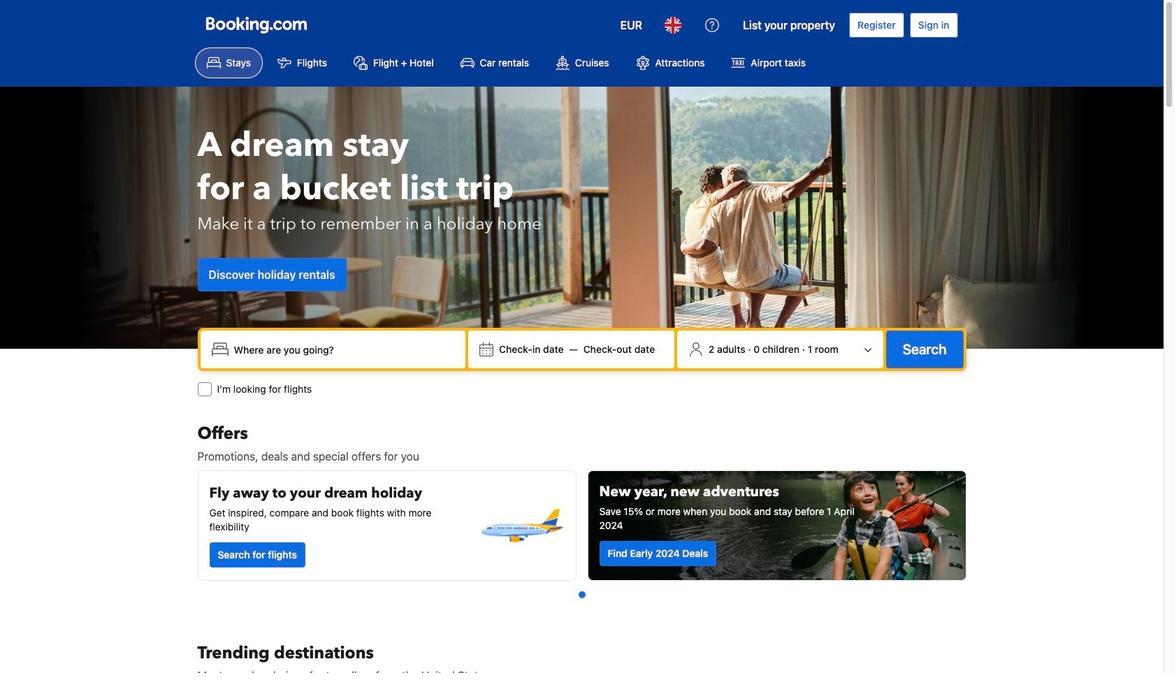 Task type: vqa. For each thing, say whether or not it's contained in the screenshot.
Fly away to your dream vacation Image
no



Task type: locate. For each thing, give the bounding box(es) containing it.
progress bar
[[579, 592, 586, 599]]

fly away to your dream holiday image
[[478, 482, 565, 569]]

main content
[[192, 423, 972, 673]]

Where are you going? field
[[228, 337, 460, 362]]



Task type: describe. For each thing, give the bounding box(es) containing it.
a young girl and woman kayak on a river image
[[588, 471, 966, 580]]

booking.com image
[[206, 17, 307, 34]]



